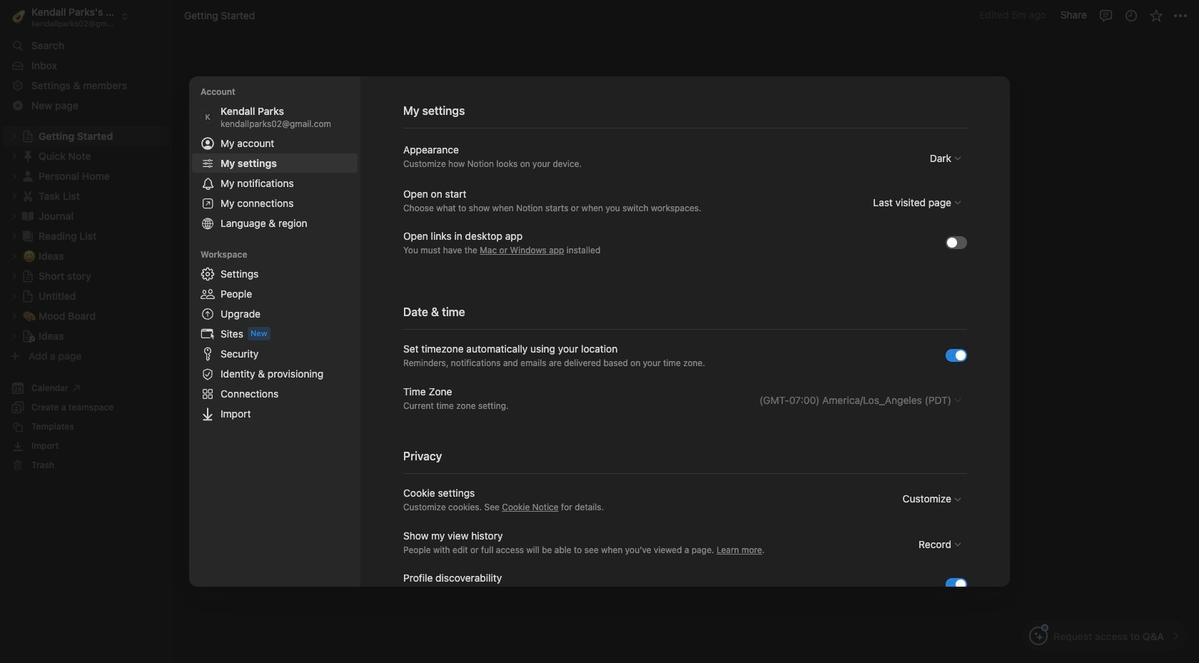 Task type: vqa. For each thing, say whether or not it's contained in the screenshot.
Close sidebar icon
no



Task type: describe. For each thing, give the bounding box(es) containing it.
favorite image
[[1149, 8, 1163, 22]]

comments image
[[1099, 8, 1113, 22]]

👋 image
[[434, 157, 448, 176]]



Task type: locate. For each thing, give the bounding box(es) containing it.
🥑 image
[[12, 7, 26, 25]]

updates image
[[1124, 8, 1138, 22]]

👉 image
[[434, 448, 448, 467]]



